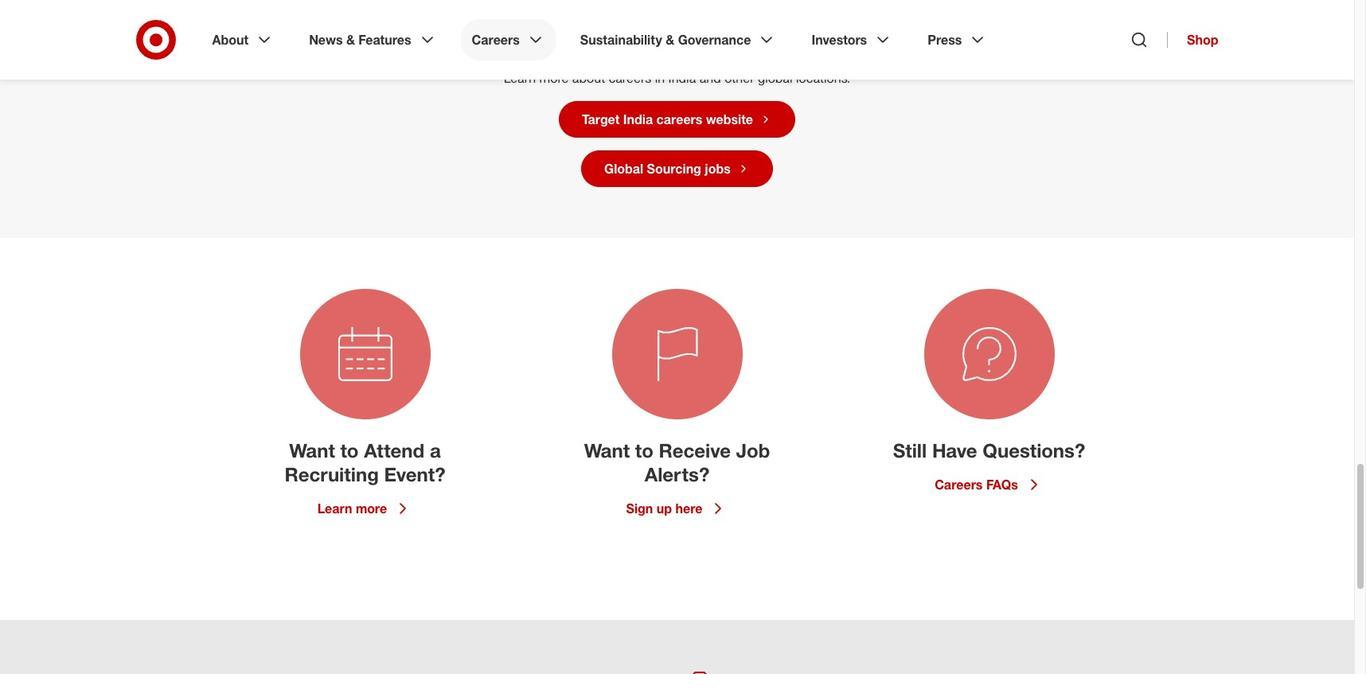 Task type: describe. For each thing, give the bounding box(es) containing it.
here
[[676, 501, 703, 517]]

sign
[[626, 501, 653, 517]]

sourcing
[[647, 161, 701, 177]]

jobs
[[705, 161, 731, 177]]

target for target india careers website
[[582, 111, 620, 127]]

target india careers website
[[582, 111, 753, 127]]

features
[[359, 32, 411, 48]]

india inside target india careers website link
[[623, 111, 653, 127]]

learn more
[[318, 501, 387, 517]]

news & features
[[309, 32, 411, 48]]

to for attend
[[340, 439, 359, 463]]

other
[[725, 70, 755, 86]]

want to attend a recruiting event?
[[285, 439, 446, 487]]

outside
[[672, 16, 785, 54]]

2 vertical spatial careers
[[657, 111, 703, 127]]

a
[[430, 439, 441, 463]]

shop link
[[1167, 32, 1219, 48]]

want for want to receive job alerts?
[[584, 439, 630, 463]]

have
[[932, 439, 978, 463]]

careers faqs link
[[935, 475, 1044, 494]]

careers for careers faqs
[[935, 477, 983, 493]]

news
[[309, 32, 343, 48]]

about
[[212, 32, 249, 48]]

still have questions?
[[893, 439, 1086, 463]]

sustainability & governance
[[580, 32, 751, 48]]

news & features link
[[298, 19, 448, 61]]

still
[[893, 439, 927, 463]]

learn more about careers in india and other global locations.
[[504, 70, 851, 86]]

governance
[[678, 32, 751, 48]]

about
[[572, 70, 605, 86]]

more for learn more
[[356, 501, 387, 517]]

1 vertical spatial careers
[[609, 70, 652, 86]]

press
[[928, 32, 962, 48]]

learn for learn more
[[318, 501, 352, 517]]

faqs
[[987, 477, 1018, 493]]

want for want to attend a recruiting event?
[[289, 439, 335, 463]]

sustainability
[[580, 32, 662, 48]]



Task type: vqa. For each thing, say whether or not it's contained in the screenshot.
* 'email field'
no



Task type: locate. For each thing, give the bounding box(es) containing it.
1 vertical spatial more
[[356, 501, 387, 517]]

learn for learn more about careers in india and other global locations.
[[504, 70, 536, 86]]

sustainability & governance link
[[569, 19, 788, 61]]

investors
[[812, 32, 867, 48]]

press link
[[917, 19, 999, 61]]

investors link
[[801, 19, 904, 61]]

more
[[540, 70, 569, 86], [356, 501, 387, 517]]

careers link
[[461, 19, 557, 61]]

careers up about
[[548, 16, 664, 54]]

sign up here link
[[626, 499, 728, 518]]

1 horizontal spatial &
[[666, 32, 675, 48]]

learn more link
[[318, 499, 413, 518]]

global sourcing jobs
[[604, 161, 731, 177]]

to for receive
[[635, 439, 654, 463]]

target careers outside the u.s.
[[445, 16, 909, 54]]

careers left in
[[609, 70, 652, 86]]

1 vertical spatial india
[[623, 111, 653, 127]]

& right news
[[346, 32, 355, 48]]

website
[[706, 111, 753, 127]]

0 horizontal spatial learn
[[318, 501, 352, 517]]

more down want to attend a recruiting event?
[[356, 501, 387, 517]]

to inside want to receive job alerts?
[[635, 439, 654, 463]]

careers for careers
[[472, 32, 520, 48]]

& for sustainability
[[666, 32, 675, 48]]

about link
[[201, 19, 285, 61]]

careers faqs
[[935, 477, 1018, 493]]

shop
[[1187, 32, 1219, 48]]

want
[[289, 439, 335, 463], [584, 439, 630, 463]]

sign up here
[[626, 501, 703, 517]]

0 vertical spatial careers
[[548, 16, 664, 54]]

1 horizontal spatial more
[[540, 70, 569, 86]]

0 vertical spatial target
[[445, 16, 540, 54]]

0 horizontal spatial want
[[289, 439, 335, 463]]

target
[[445, 16, 540, 54], [582, 111, 620, 127]]

want inside want to receive job alerts?
[[584, 439, 630, 463]]

locations.
[[796, 70, 851, 86]]

0 vertical spatial learn
[[504, 70, 536, 86]]

1 & from the left
[[346, 32, 355, 48]]

careers down the learn more about careers in india and other global locations.
[[657, 111, 703, 127]]

and
[[700, 70, 721, 86]]

&
[[346, 32, 355, 48], [666, 32, 675, 48]]

to left the attend
[[340, 439, 359, 463]]

careers
[[472, 32, 520, 48], [935, 477, 983, 493]]

to inside want to attend a recruiting event?
[[340, 439, 359, 463]]

want to receive job alerts?
[[584, 439, 770, 487]]

0 vertical spatial more
[[540, 70, 569, 86]]

0 vertical spatial india
[[669, 70, 696, 86]]

0 vertical spatial careers
[[472, 32, 520, 48]]

1 horizontal spatial to
[[635, 439, 654, 463]]

2 & from the left
[[666, 32, 675, 48]]

2 want from the left
[[584, 439, 630, 463]]

1 to from the left
[[340, 439, 359, 463]]

1 horizontal spatial learn
[[504, 70, 536, 86]]

want up sign
[[584, 439, 630, 463]]

0 horizontal spatial more
[[356, 501, 387, 517]]

recruiting
[[285, 463, 379, 487]]

2 to from the left
[[635, 439, 654, 463]]

to left receive
[[635, 439, 654, 463]]

u.s.
[[851, 16, 909, 54]]

global sourcing jobs link
[[581, 150, 773, 187]]

the
[[794, 16, 842, 54]]

target india careers website link
[[559, 101, 796, 138]]

target for target careers outside the u.s.
[[445, 16, 540, 54]]

to
[[340, 439, 359, 463], [635, 439, 654, 463]]

learn
[[504, 70, 536, 86], [318, 501, 352, 517]]

1 horizontal spatial careers
[[935, 477, 983, 493]]

event?
[[384, 463, 446, 487]]

& up the learn more about careers in india and other global locations.
[[666, 32, 675, 48]]

want inside want to attend a recruiting event?
[[289, 439, 335, 463]]

& for news
[[346, 32, 355, 48]]

1 vertical spatial careers
[[935, 477, 983, 493]]

global
[[758, 70, 793, 86]]

receive
[[659, 439, 731, 463]]

0 horizontal spatial target
[[445, 16, 540, 54]]

learn down careers "link"
[[504, 70, 536, 86]]

1 want from the left
[[289, 439, 335, 463]]

more for learn more about careers in india and other global locations.
[[540, 70, 569, 86]]

more left about
[[540, 70, 569, 86]]

0 horizontal spatial careers
[[472, 32, 520, 48]]

0 horizontal spatial to
[[340, 439, 359, 463]]

1 vertical spatial target
[[582, 111, 620, 127]]

0 horizontal spatial india
[[623, 111, 653, 127]]

india right in
[[669, 70, 696, 86]]

1 horizontal spatial india
[[669, 70, 696, 86]]

india up global
[[623, 111, 653, 127]]

1 horizontal spatial target
[[582, 111, 620, 127]]

careers inside "link"
[[472, 32, 520, 48]]

want up learn more
[[289, 439, 335, 463]]

1 horizontal spatial want
[[584, 439, 630, 463]]

india
[[669, 70, 696, 86], [623, 111, 653, 127]]

0 horizontal spatial &
[[346, 32, 355, 48]]

up
[[657, 501, 672, 517]]

1 vertical spatial learn
[[318, 501, 352, 517]]

questions?
[[983, 439, 1086, 463]]

job
[[736, 439, 770, 463]]

learn down recruiting
[[318, 501, 352, 517]]

in
[[655, 70, 665, 86]]

global
[[604, 161, 644, 177]]

attend
[[364, 439, 425, 463]]

alerts?
[[645, 463, 710, 487]]

careers
[[548, 16, 664, 54], [609, 70, 652, 86], [657, 111, 703, 127]]



